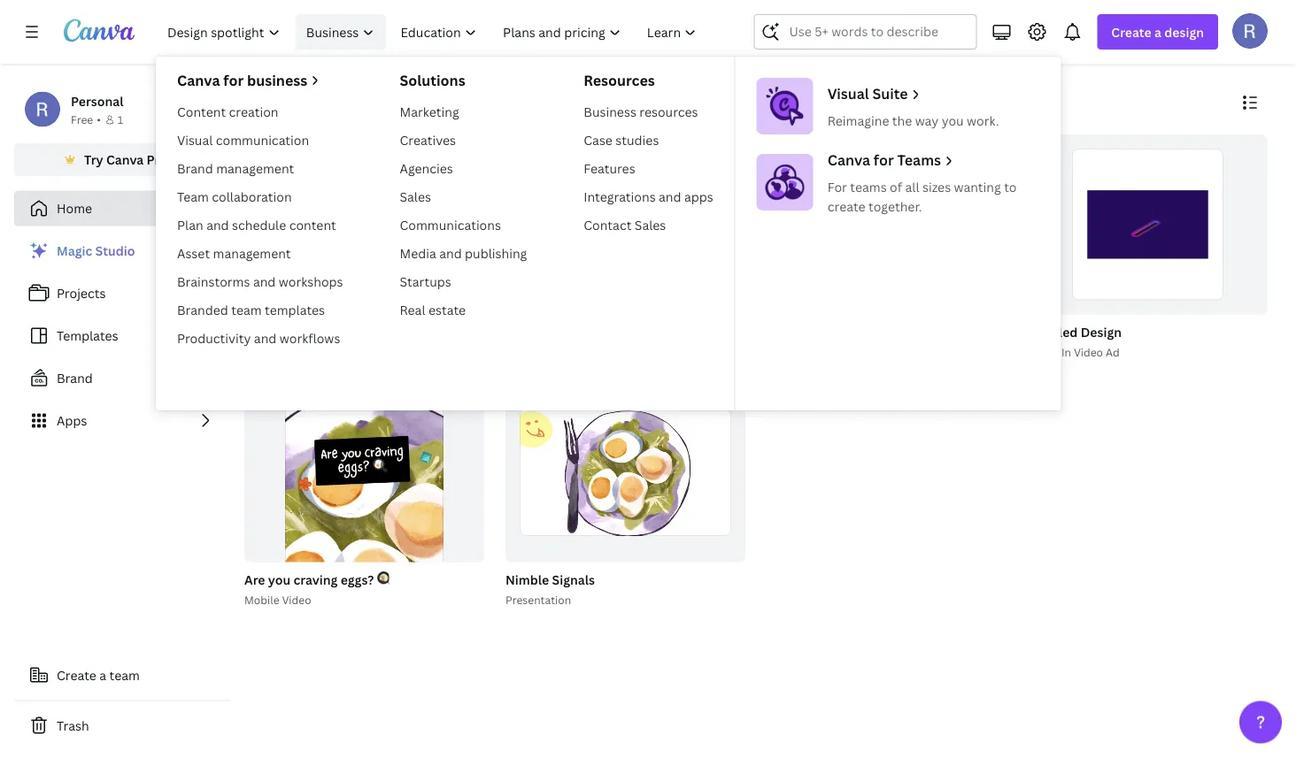 Task type: describe. For each thing, give the bounding box(es) containing it.
templates
[[265, 301, 325, 318]]

studio
[[95, 243, 135, 260]]

website
[[244, 346, 286, 360]]

business resources
[[584, 103, 698, 120]]

and for workshops
[[253, 273, 276, 290]]

agencies
[[400, 160, 453, 177]]

content
[[289, 216, 336, 233]]

signals
[[552, 572, 595, 589]]

creation
[[229, 103, 279, 120]]

magic
[[57, 243, 92, 260]]

management for asset management
[[213, 245, 291, 262]]

for teams of all sizes wanting to create together.
[[828, 178, 1017, 215]]

Search search field
[[789, 15, 942, 49]]

video inside are you craving eggs? 🍳 mobile video
[[282, 594, 311, 608]]

nimble signals button
[[506, 570, 595, 592]]

sales link
[[393, 182, 534, 211]]

1
[[118, 113, 123, 127]]

way
[[915, 112, 939, 129]]

features link
[[577, 154, 720, 182]]

magic studio
[[57, 243, 135, 260]]

untitled design button for untitled design linkedin video ad
[[1028, 322, 1122, 344]]

you inside are you craving eggs? 🍳 mobile video
[[268, 572, 291, 589]]

presentation
[[506, 594, 571, 608]]

case studies link
[[577, 126, 720, 154]]

0 horizontal spatial sales
[[400, 188, 431, 205]]

business menu
[[156, 57, 1061, 411]]

are
[[244, 572, 265, 589]]

video inside "untitled design linkedin video ad"
[[1074, 346, 1103, 360]]

business
[[247, 71, 307, 90]]

whiteboard
[[436, 19, 507, 35]]

media and publishing link
[[393, 239, 534, 267]]

templates
[[57, 328, 118, 345]]

branded
[[177, 301, 228, 318]]

and for publishing
[[439, 245, 462, 262]]

2 of 3
[[443, 543, 472, 555]]

visual communication
[[177, 131, 309, 148]]

plan and schedule content
[[177, 216, 336, 233]]

teams
[[850, 178, 887, 195]]

facebook cover group
[[1009, 0, 1179, 58]]

visual communication link
[[170, 126, 350, 154]]

collaboration
[[212, 188, 292, 205]]

asset management
[[177, 245, 291, 262]]

team collaboration
[[177, 188, 292, 205]]

integrations
[[584, 188, 656, 205]]

business button
[[295, 14, 386, 50]]

sizes
[[923, 178, 951, 195]]

team inside business menu
[[231, 301, 262, 318]]

projects
[[57, 286, 106, 302]]

untitled design website
[[244, 324, 338, 360]]

canva for business
[[177, 71, 307, 90]]

design for untitled design website
[[297, 324, 338, 341]]

contact sales
[[584, 216, 666, 233]]

instagram reel group
[[627, 0, 797, 58]]

content creation
[[177, 103, 279, 120]]

doc group
[[244, 0, 414, 58]]

personal
[[71, 93, 123, 110]]

startups
[[400, 273, 451, 290]]

list containing magic studio
[[14, 234, 230, 439]]

create a design
[[1112, 23, 1204, 40]]

real estate link
[[393, 296, 534, 324]]

business resources link
[[577, 97, 720, 126]]

apps link
[[14, 404, 230, 439]]

design
[[1165, 23, 1204, 40]]

team
[[177, 188, 209, 205]]

all
[[905, 178, 919, 195]]

home
[[57, 201, 92, 217]]

visual for visual communication
[[177, 131, 213, 148]]

craving
[[293, 572, 338, 589]]

magic studio link
[[14, 234, 230, 269]]

workshops
[[279, 273, 343, 290]]

brand for brand management
[[177, 160, 213, 177]]

doc
[[244, 19, 268, 35]]

planner
[[1201, 19, 1247, 35]]

templates link
[[14, 319, 230, 354]]

communication
[[216, 131, 309, 148]]

facebook cover
[[1009, 19, 1106, 35]]

the
[[892, 112, 912, 129]]

trash link
[[14, 709, 230, 745]]

a for team
[[99, 668, 106, 685]]

1 vertical spatial of
[[451, 543, 464, 555]]

untitled design button for untitled design website
[[244, 322, 338, 344]]

recent
[[244, 92, 299, 114]]

wanting
[[954, 178, 1001, 195]]

agencies link
[[393, 154, 534, 182]]

resources
[[584, 71, 655, 90]]

cover
[[1070, 19, 1106, 35]]

plan and schedule content link
[[170, 211, 350, 239]]

and for workflows
[[254, 330, 277, 347]]

facebook
[[1009, 19, 1067, 35]]

real
[[400, 301, 425, 318]]

free •
[[71, 113, 101, 127]]

design for untitled design linkedin video ad
[[1081, 324, 1122, 341]]

reimagine
[[828, 112, 889, 129]]



Task type: vqa. For each thing, say whether or not it's contained in the screenshot.
and for workflows
yes



Task type: locate. For each thing, give the bounding box(es) containing it.
productivity
[[177, 330, 251, 347]]

1 horizontal spatial for
[[874, 151, 894, 170]]

0 horizontal spatial a
[[99, 668, 106, 685]]

a inside 'button'
[[99, 668, 106, 685]]

creatives
[[400, 131, 456, 148]]

media and publishing
[[400, 245, 527, 262]]

canva inside canva for business link
[[177, 71, 220, 90]]

team up productivity and workflows
[[231, 301, 262, 318]]

and inside 'link'
[[659, 188, 681, 205]]

1 vertical spatial for
[[874, 151, 894, 170]]

canva
[[177, 71, 220, 90], [828, 151, 870, 170], [106, 152, 144, 169]]

0 horizontal spatial business
[[306, 23, 359, 40]]

contact
[[584, 216, 632, 233]]

video
[[1074, 346, 1103, 360], [282, 594, 311, 608]]

1 horizontal spatial brand
[[177, 160, 213, 177]]

of inside for teams of all sizes wanting to create together.
[[890, 178, 902, 195]]

visual down content on the top
[[177, 131, 213, 148]]

2 design from the left
[[1081, 324, 1122, 341]]

productivity and workflows link
[[170, 324, 350, 352]]

untitled for untitled design linkedin video ad
[[1028, 324, 1078, 341]]

0 vertical spatial video
[[1074, 346, 1103, 360]]

business up designs
[[306, 23, 359, 40]]

case
[[584, 131, 613, 148]]

1 untitled from the left
[[244, 324, 294, 341]]

visual up the reimagine
[[828, 84, 869, 103]]

together.
[[869, 198, 922, 215]]

visual for visual suite
[[828, 84, 869, 103]]

group
[[244, 0, 414, 10]]

0 horizontal spatial design
[[297, 324, 338, 341]]

untitled design button up linkedin
[[1028, 322, 1122, 344]]

you right way on the right top of page
[[942, 112, 964, 129]]

business for business resources
[[584, 103, 636, 120]]

sales inside "link"
[[635, 216, 666, 233]]

reimagine the way you work.
[[828, 112, 999, 129]]

1 horizontal spatial video
[[1074, 346, 1103, 360]]

brand for brand
[[57, 371, 93, 387]]

business inside popup button
[[306, 23, 359, 40]]

create for create a team
[[57, 668, 96, 685]]

recent designs
[[244, 92, 362, 114]]

real estate
[[400, 301, 466, 318]]

untitled up linkedin
[[1028, 324, 1078, 341]]

suite
[[873, 84, 908, 103]]

and
[[659, 188, 681, 205], [206, 216, 229, 233], [439, 245, 462, 262], [253, 273, 276, 290], [254, 330, 277, 347]]

0 horizontal spatial untitled
[[244, 324, 294, 341]]

ruby anderson image
[[1232, 13, 1268, 48]]

marketing link
[[393, 97, 534, 126]]

list
[[14, 234, 230, 439]]

1 horizontal spatial of
[[890, 178, 902, 195]]

productivity and workflows
[[177, 330, 340, 347]]

0 horizontal spatial untitled design button
[[244, 322, 338, 344]]

try canva pro
[[84, 152, 167, 169]]

for up teams
[[874, 151, 894, 170]]

1 horizontal spatial design
[[1081, 324, 1122, 341]]

top level navigation element
[[156, 14, 1061, 411]]

0 horizontal spatial canva
[[106, 152, 144, 169]]

team inside 'button'
[[109, 668, 140, 685]]

design inside the untitled design website
[[297, 324, 338, 341]]

0 vertical spatial sales
[[400, 188, 431, 205]]

1 vertical spatial visual
[[177, 131, 213, 148]]

letter
[[910, 19, 947, 35]]

brand up team
[[177, 160, 213, 177]]

business inside menu
[[584, 103, 636, 120]]

design down templates
[[297, 324, 338, 341]]

0 horizontal spatial of
[[451, 543, 464, 555]]

and for apps
[[659, 188, 681, 205]]

0 vertical spatial team
[[231, 301, 262, 318]]

1 vertical spatial a
[[99, 668, 106, 685]]

management
[[216, 160, 294, 177], [213, 245, 291, 262]]

a left design
[[1155, 23, 1162, 40]]

of
[[890, 178, 902, 195], [451, 543, 464, 555]]

a inside "dropdown button"
[[1155, 23, 1162, 40]]

designs
[[303, 92, 362, 114]]

you right are at left bottom
[[268, 572, 291, 589]]

1 horizontal spatial untitled
[[1028, 324, 1078, 341]]

instagram
[[627, 19, 687, 35]]

apps
[[57, 413, 87, 430]]

create a design button
[[1097, 14, 1218, 50]]

untitled for untitled design website
[[244, 324, 294, 341]]

canva for business link
[[177, 71, 343, 90]]

sales down integrations and apps 'link'
[[635, 216, 666, 233]]

create
[[1112, 23, 1152, 40], [57, 668, 96, 685]]

canva for canva for teams
[[828, 151, 870, 170]]

startups link
[[393, 267, 534, 296]]

planner group
[[1201, 0, 1296, 58]]

plan
[[177, 216, 203, 233]]

None search field
[[754, 14, 977, 50]]

for for business
[[223, 71, 244, 90]]

branded team templates
[[177, 301, 325, 318]]

you inside business menu
[[942, 112, 964, 129]]

trash
[[57, 719, 89, 735]]

visual suite
[[828, 84, 908, 103]]

brand up apps
[[57, 371, 93, 387]]

asset
[[177, 245, 210, 262]]

mobile
[[244, 594, 279, 608]]

0 vertical spatial of
[[890, 178, 902, 195]]

canva inside try canva pro button
[[106, 152, 144, 169]]

0 horizontal spatial brand
[[57, 371, 93, 387]]

are you craving eggs? 🍳 button
[[244, 570, 389, 592]]

brainstorms and workshops link
[[170, 267, 350, 296]]

0 horizontal spatial visual
[[177, 131, 213, 148]]

team collaboration link
[[170, 182, 350, 211]]

worksheet (us letter portrait)
[[818, 19, 1001, 35]]

for for teams
[[874, 151, 894, 170]]

1 vertical spatial video
[[282, 594, 311, 608]]

management for brand management
[[216, 160, 294, 177]]

1 design from the left
[[297, 324, 338, 341]]

schedule
[[232, 216, 286, 233]]

for up content creation
[[223, 71, 244, 90]]

0 horizontal spatial you
[[268, 572, 291, 589]]

canva right try
[[106, 152, 144, 169]]

create up trash on the left of the page
[[57, 668, 96, 685]]

of left all
[[890, 178, 902, 195]]

business for business
[[306, 23, 359, 40]]

0 vertical spatial management
[[216, 160, 294, 177]]

0 vertical spatial for
[[223, 71, 244, 90]]

1 vertical spatial team
[[109, 668, 140, 685]]

create for create a design
[[1112, 23, 1152, 40]]

canva for canva for business
[[177, 71, 220, 90]]

1 vertical spatial brand
[[57, 371, 93, 387]]

1 vertical spatial you
[[268, 572, 291, 589]]

untitled design button down templates
[[244, 322, 338, 344]]

and down asset management link
[[253, 273, 276, 290]]

are you craving eggs? 🍳 mobile video
[[244, 572, 389, 608]]

2 horizontal spatial canva
[[828, 151, 870, 170]]

create
[[828, 198, 866, 215]]

integrations and apps
[[584, 188, 713, 205]]

eggs?
[[341, 572, 374, 589]]

1 horizontal spatial team
[[231, 301, 262, 318]]

and down communications
[[439, 245, 462, 262]]

management up collaboration
[[216, 160, 294, 177]]

1 horizontal spatial you
[[942, 112, 964, 129]]

1 horizontal spatial untitled design button
[[1028, 322, 1122, 344]]

(us
[[885, 19, 907, 35]]

resources
[[640, 103, 698, 120]]

teams
[[897, 151, 941, 170]]

1 untitled design button from the left
[[244, 322, 338, 344]]

a up the trash link
[[99, 668, 106, 685]]

1 vertical spatial create
[[57, 668, 96, 685]]

1 horizontal spatial a
[[1155, 23, 1162, 40]]

untitled inside "untitled design linkedin video ad"
[[1028, 324, 1078, 341]]

0 vertical spatial visual
[[828, 84, 869, 103]]

studies
[[616, 131, 659, 148]]

0 horizontal spatial video
[[282, 594, 311, 608]]

worksheet (us letter portrait) group
[[818, 0, 1001, 58]]

0 vertical spatial you
[[942, 112, 964, 129]]

canva up content on the top
[[177, 71, 220, 90]]

linkedin
[[1028, 346, 1071, 360]]

create inside "dropdown button"
[[1112, 23, 1152, 40]]

design up ad
[[1081, 324, 1122, 341]]

and right plan
[[206, 216, 229, 233]]

brand inside business menu
[[177, 160, 213, 177]]

free
[[71, 113, 93, 127]]

2 untitled from the left
[[1028, 324, 1078, 341]]

and for schedule
[[206, 216, 229, 233]]

to
[[1004, 178, 1017, 195]]

canva up the for
[[828, 151, 870, 170]]

1 vertical spatial sales
[[635, 216, 666, 233]]

untitled design linkedin video ad
[[1028, 324, 1122, 360]]

communications link
[[393, 211, 534, 239]]

1 vertical spatial management
[[213, 245, 291, 262]]

team up the trash link
[[109, 668, 140, 685]]

reel
[[690, 19, 717, 35]]

1 horizontal spatial visual
[[828, 84, 869, 103]]

create a team button
[[14, 659, 230, 694]]

creatives link
[[393, 126, 534, 154]]

and left apps in the top of the page
[[659, 188, 681, 205]]

1 horizontal spatial sales
[[635, 216, 666, 233]]

business up case studies
[[584, 103, 636, 120]]

brand
[[177, 160, 213, 177], [57, 371, 93, 387]]

1 vertical spatial business
[[584, 103, 636, 120]]

and down the branded team templates link
[[254, 330, 277, 347]]

video down craving
[[282, 594, 311, 608]]

0 horizontal spatial team
[[109, 668, 140, 685]]

2 untitled design button from the left
[[1028, 322, 1122, 344]]

try canva pro button
[[14, 143, 230, 177]]

0 horizontal spatial for
[[223, 71, 244, 90]]

0 horizontal spatial create
[[57, 668, 96, 685]]

a for design
[[1155, 23, 1162, 40]]

media
[[400, 245, 436, 262]]

branded team templates link
[[170, 296, 350, 324]]

of right 2
[[451, 543, 464, 555]]

asset management link
[[170, 239, 350, 267]]

1 horizontal spatial create
[[1112, 23, 1152, 40]]

create right 'cover'
[[1112, 23, 1152, 40]]

1 horizontal spatial canva
[[177, 71, 220, 90]]

sales down agencies
[[400, 188, 431, 205]]

untitled inside the untitled design website
[[244, 324, 294, 341]]

management down plan and schedule content
[[213, 245, 291, 262]]

communications
[[400, 216, 501, 233]]

0 vertical spatial a
[[1155, 23, 1162, 40]]

nimble signals presentation
[[506, 572, 595, 608]]

2
[[443, 543, 448, 555]]

0 vertical spatial business
[[306, 23, 359, 40]]

untitled up website on the left top of page
[[244, 324, 294, 341]]

video left ad
[[1074, 346, 1103, 360]]

content creation link
[[170, 97, 350, 126]]

portrait)
[[950, 19, 1001, 35]]

0 vertical spatial brand
[[177, 160, 213, 177]]

projects link
[[14, 276, 230, 312]]

0 vertical spatial create
[[1112, 23, 1152, 40]]

create inside 'button'
[[57, 668, 96, 685]]

1 horizontal spatial business
[[584, 103, 636, 120]]

🍳
[[377, 572, 389, 589]]

content
[[177, 103, 226, 120]]

design inside "untitled design linkedin video ad"
[[1081, 324, 1122, 341]]

business
[[306, 23, 359, 40], [584, 103, 636, 120]]

marketing
[[400, 103, 459, 120]]



